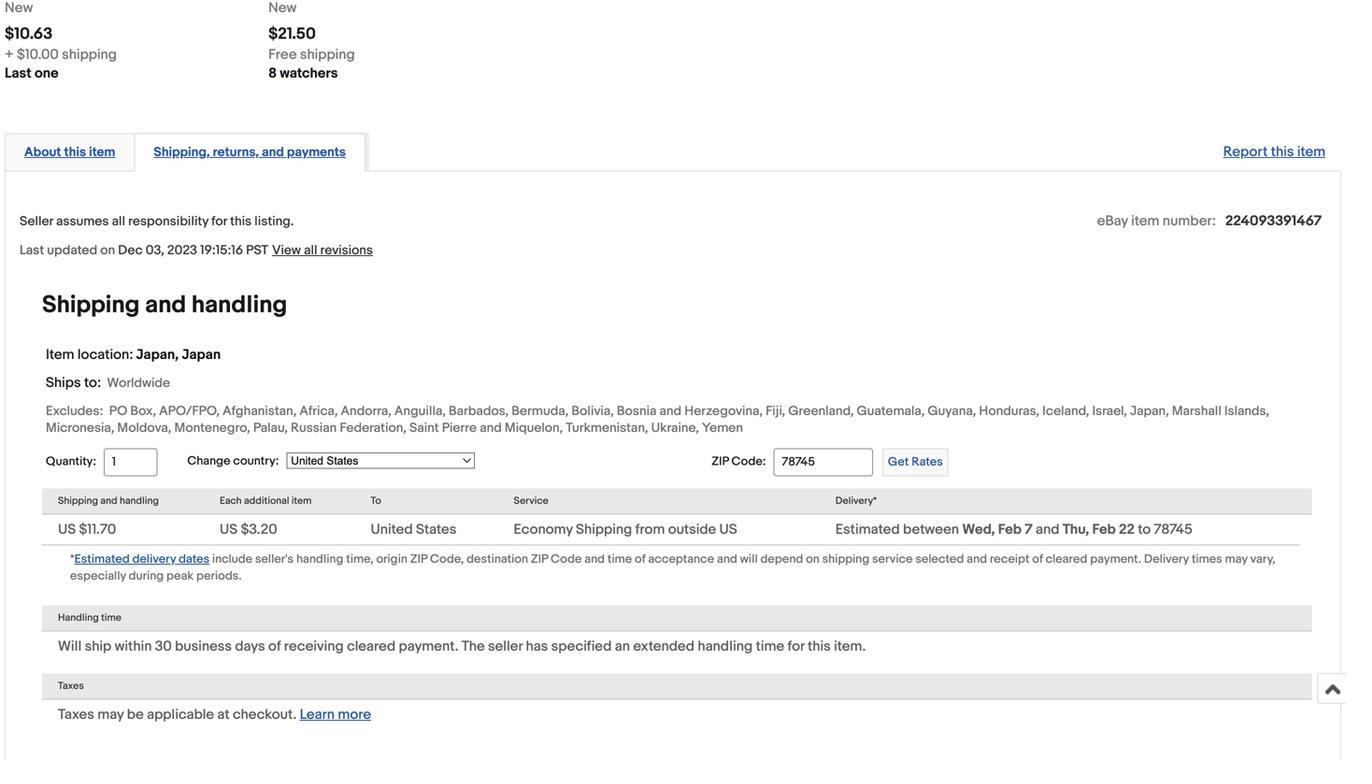 Task type: locate. For each thing, give the bounding box(es) containing it.
quantity:
[[46, 454, 96, 469]]

the
[[462, 638, 485, 655]]

applicable
[[147, 706, 214, 723]]

us up *
[[58, 521, 76, 538]]

handling down quantity: text box
[[120, 495, 159, 507]]

each additional item
[[220, 495, 312, 507]]

1 vertical spatial estimated
[[74, 552, 130, 566]]

time left item.
[[756, 638, 784, 655]]

0 vertical spatial shipping
[[42, 291, 140, 320]]

all right view
[[304, 243, 317, 258]]

vary,
[[1250, 552, 1276, 566]]

ship
[[85, 638, 111, 655]]

to:
[[84, 374, 101, 391]]

handling left time,
[[296, 552, 343, 566]]

1 horizontal spatial estimated
[[835, 521, 900, 538]]

time up ship
[[101, 612, 121, 624]]

1 vertical spatial japan,
[[1130, 403, 1169, 419]]

2 taxes from the top
[[58, 706, 94, 723]]

ships
[[46, 374, 81, 391]]

last down seller
[[20, 243, 44, 258]]

location:
[[77, 346, 133, 363]]

1 vertical spatial on
[[806, 552, 820, 566]]

of right days
[[268, 638, 281, 655]]

taxes left be
[[58, 706, 94, 723]]

payment. left the
[[399, 638, 458, 655]]

2 horizontal spatial shipping
[[822, 552, 870, 566]]

may left be
[[97, 706, 124, 723]]

get
[[888, 455, 909, 469]]

handling
[[192, 291, 287, 320], [120, 495, 159, 507], [296, 552, 343, 566], [698, 638, 753, 655]]

1 horizontal spatial on
[[806, 552, 820, 566]]

2 horizontal spatial us
[[719, 521, 737, 538]]

$3.20
[[241, 521, 277, 538]]

code:
[[732, 454, 766, 469]]

zip left code:
[[712, 454, 729, 469]]

1 horizontal spatial japan,
[[1130, 403, 1169, 419]]

of right receipt
[[1032, 552, 1043, 566]]

0 vertical spatial for
[[211, 214, 227, 229]]

0 horizontal spatial payment.
[[399, 638, 458, 655]]

on right depend
[[806, 552, 820, 566]]

last inside + $10.00 shipping last one
[[5, 65, 32, 82]]

2 horizontal spatial time
[[756, 638, 784, 655]]

peak
[[166, 569, 194, 583]]

tab list
[[5, 130, 1341, 171]]

1 horizontal spatial may
[[1225, 552, 1248, 566]]

shipping and handling
[[42, 291, 287, 320], [58, 495, 159, 507]]

outside
[[668, 521, 716, 538]]

this right about
[[64, 144, 86, 160]]

Last one text field
[[5, 64, 59, 83]]

1 horizontal spatial all
[[304, 243, 317, 258]]

shipping and handling up $11.70
[[58, 495, 159, 507]]

2 vertical spatial shipping
[[576, 521, 632, 538]]

learn more link
[[300, 706, 371, 723]]

3 us from the left
[[719, 521, 737, 538]]

1 horizontal spatial us
[[220, 521, 238, 538]]

0 vertical spatial taxes
[[58, 680, 84, 692]]

estimated up especially
[[74, 552, 130, 566]]

will ship within 30 business days of receiving cleared payment. the seller has specified an extended handling time for this item.
[[58, 638, 866, 655]]

estimated down delivery*
[[835, 521, 900, 538]]

0 vertical spatial time
[[608, 552, 632, 566]]

listing.
[[254, 214, 294, 229]]

0 horizontal spatial time
[[101, 612, 121, 624]]

andorra,
[[341, 403, 392, 419]]

time down economy shipping from outside us
[[608, 552, 632, 566]]

shipping up watchers
[[300, 46, 355, 63]]

0 horizontal spatial feb
[[998, 521, 1022, 538]]

taxes for taxes may be applicable at checkout. learn more
[[58, 706, 94, 723]]

and right returns,
[[262, 144, 284, 160]]

receipt
[[990, 552, 1030, 566]]

handling
[[58, 612, 99, 624]]

japan,
[[136, 346, 179, 363], [1130, 403, 1169, 419]]

last
[[5, 65, 32, 82], [20, 243, 44, 258]]

on left the dec
[[100, 243, 115, 258]]

0 horizontal spatial cleared
[[347, 638, 396, 655]]

1 vertical spatial taxes
[[58, 706, 94, 723]]

$11.70
[[79, 521, 116, 538]]

0 horizontal spatial us
[[58, 521, 76, 538]]

this up pst
[[230, 214, 252, 229]]

0 horizontal spatial japan,
[[136, 346, 179, 363]]

report this item
[[1223, 144, 1326, 160]]

time inside include seller's handling time, origin zip code, destination zip code and time of acceptance and will depend on shipping service selected and receipt of cleared payment. delivery times may vary, especially during peak periods.
[[608, 552, 632, 566]]

japan, inside po box, apo/fpo, afghanistan, africa, andorra, anguilla, barbados, bermuda, bolivia, bosnia and herzegovina, fiji, greenland, guatemala, guyana, honduras, iceland, israel, japan, marshall islands, micronesia, moldova, montenegro, palau, russian federation, saint pierre and miquelon, turkmenistan, ukraine, yemen
[[1130, 403, 1169, 419]]

1 vertical spatial cleared
[[347, 638, 396, 655]]

time
[[608, 552, 632, 566], [101, 612, 121, 624], [756, 638, 784, 655]]

03,
[[146, 243, 164, 258]]

us for us $11.70
[[58, 521, 76, 538]]

tab list containing about this item
[[5, 130, 1341, 171]]

Free shipping text field
[[268, 45, 355, 64]]

30
[[155, 638, 172, 655]]

cleared inside include seller's handling time, origin zip code, destination zip code and time of acceptance and will depend on shipping service selected and receipt of cleared payment. delivery times may vary, especially during peak periods.
[[1046, 552, 1088, 566]]

0 vertical spatial shipping and handling
[[42, 291, 287, 320]]

yemen
[[702, 420, 743, 436]]

of down 'from'
[[635, 552, 646, 566]]

japan, right israel,
[[1130, 403, 1169, 419]]

0 horizontal spatial on
[[100, 243, 115, 258]]

and right '7'
[[1036, 521, 1060, 538]]

item right report
[[1297, 144, 1326, 160]]

2 horizontal spatial zip
[[712, 454, 729, 469]]

shipping left the service
[[822, 552, 870, 566]]

selected
[[916, 552, 964, 566]]

2 horizontal spatial of
[[1032, 552, 1043, 566]]

taxes down will
[[58, 680, 84, 692]]

during
[[129, 569, 164, 583]]

item right additional
[[291, 495, 312, 507]]

feb left '7'
[[998, 521, 1022, 538]]

1 vertical spatial all
[[304, 243, 317, 258]]

seller
[[488, 638, 523, 655]]

us $3.20
[[220, 521, 277, 538]]

feb left 22
[[1092, 521, 1116, 538]]

service
[[872, 552, 913, 566]]

on
[[100, 243, 115, 258], [806, 552, 820, 566]]

0 horizontal spatial may
[[97, 706, 124, 723]]

and up $11.70
[[100, 495, 117, 507]]

0 vertical spatial may
[[1225, 552, 1248, 566]]

224093391467
[[1225, 213, 1322, 229]]

shipping right '$10.00'
[[62, 46, 117, 63]]

japan, up "worldwide"
[[136, 346, 179, 363]]

origin
[[376, 552, 407, 566]]

view all revisions link
[[268, 242, 373, 258]]

for up 19:15:16
[[211, 214, 227, 229]]

shipping left 'from'
[[576, 521, 632, 538]]

may left vary, at the bottom of the page
[[1225, 552, 1248, 566]]

us down each
[[220, 521, 238, 538]]

shipping up us $11.70
[[58, 495, 98, 507]]

last down +
[[5, 65, 32, 82]]

po
[[109, 403, 127, 419]]

Quantity: text field
[[104, 448, 157, 476]]

0 vertical spatial payment.
[[1090, 552, 1141, 566]]

about
[[24, 144, 61, 160]]

and
[[262, 144, 284, 160], [145, 291, 186, 320], [660, 403, 682, 419], [480, 420, 502, 436], [100, 495, 117, 507], [1036, 521, 1060, 538], [584, 552, 605, 566], [717, 552, 737, 566], [967, 552, 987, 566]]

1 horizontal spatial for
[[788, 638, 805, 655]]

each
[[220, 495, 242, 507]]

po box, apo/fpo, afghanistan, africa, andorra, anguilla, barbados, bermuda, bolivia, bosnia and herzegovina, fiji, greenland, guatemala, guyana, honduras, iceland, israel, japan, marshall islands, micronesia, moldova, montenegro, palau, russian federation, saint pierre and miquelon, turkmenistan, ukraine, yemen
[[46, 403, 1269, 436]]

more
[[338, 706, 371, 723]]

$10.00
[[17, 46, 59, 63]]

islands,
[[1224, 403, 1269, 419]]

change country:
[[187, 454, 279, 468]]

item
[[1297, 144, 1326, 160], [89, 144, 115, 160], [1131, 213, 1160, 229], [291, 495, 312, 507]]

shipping up location:
[[42, 291, 140, 320]]

item location: japan, japan
[[46, 346, 221, 363]]

days
[[235, 638, 265, 655]]

2 vertical spatial time
[[756, 638, 784, 655]]

0 horizontal spatial all
[[112, 214, 125, 229]]

zip left code
[[531, 552, 548, 566]]

2 feb from the left
[[1092, 521, 1116, 538]]

and down the 03,
[[145, 291, 186, 320]]

all up the dec
[[112, 214, 125, 229]]

depend
[[761, 552, 803, 566]]

has
[[526, 638, 548, 655]]

0 horizontal spatial shipping
[[62, 46, 117, 63]]

acceptance
[[648, 552, 714, 566]]

1 us from the left
[[58, 521, 76, 538]]

handling right extended
[[698, 638, 753, 655]]

israel,
[[1092, 403, 1127, 419]]

seller assumes all responsibility for this listing.
[[20, 214, 294, 229]]

include
[[212, 552, 252, 566]]

cleared right receiving
[[347, 638, 396, 655]]

this right report
[[1271, 144, 1294, 160]]

item right about
[[89, 144, 115, 160]]

last updated on dec 03, 2023 19:15:16 pst view all revisions
[[20, 243, 373, 258]]

1 horizontal spatial payment.
[[1090, 552, 1141, 566]]

item inside button
[[89, 144, 115, 160]]

item for each additional item
[[291, 495, 312, 507]]

2 us from the left
[[220, 521, 238, 538]]

afghanistan,
[[223, 403, 297, 419]]

payment. down 22
[[1090, 552, 1141, 566]]

0 vertical spatial last
[[5, 65, 32, 82]]

8
[[268, 65, 277, 82]]

1 taxes from the top
[[58, 680, 84, 692]]

of
[[635, 552, 646, 566], [1032, 552, 1043, 566], [268, 638, 281, 655]]

0 vertical spatial cleared
[[1046, 552, 1088, 566]]

about this item button
[[24, 144, 115, 161]]

wed,
[[962, 521, 995, 538]]

1 vertical spatial last
[[20, 243, 44, 258]]

seller
[[20, 214, 53, 229]]

us
[[58, 521, 76, 538], [220, 521, 238, 538], [719, 521, 737, 538]]

handling down pst
[[192, 291, 287, 320]]

to
[[371, 495, 381, 507]]

None text field
[[5, 0, 33, 17], [268, 0, 297, 17], [5, 0, 33, 17], [268, 0, 297, 17]]

pierre
[[442, 420, 477, 436]]

0 vertical spatial all
[[112, 214, 125, 229]]

updated
[[47, 243, 97, 258]]

economy shipping from outside us
[[514, 521, 737, 538]]

shipping and handling down the 03,
[[42, 291, 287, 320]]

ukraine,
[[651, 420, 699, 436]]

$21.50 text field
[[268, 24, 316, 44]]

worldwide
[[107, 375, 170, 391]]

and right code
[[584, 552, 605, 566]]

zip right the origin
[[410, 552, 427, 566]]

cleared down thu,
[[1046, 552, 1088, 566]]

1 horizontal spatial cleared
[[1046, 552, 1088, 566]]

1 horizontal spatial feb
[[1092, 521, 1116, 538]]

for left item.
[[788, 638, 805, 655]]

1 feb from the left
[[998, 521, 1022, 538]]

us right outside
[[719, 521, 737, 538]]

apo/fpo,
[[159, 403, 220, 419]]

0 horizontal spatial zip
[[410, 552, 427, 566]]

19:15:16
[[200, 243, 243, 258]]

1 horizontal spatial time
[[608, 552, 632, 566]]

include seller's handling time, origin zip code, destination zip code and time of acceptance and will depend on shipping service selected and receipt of cleared payment. delivery times may vary, especially during peak periods.
[[70, 552, 1276, 583]]

0 vertical spatial estimated
[[835, 521, 900, 538]]

0 horizontal spatial for
[[211, 214, 227, 229]]

item for about this item
[[89, 144, 115, 160]]

an
[[615, 638, 630, 655]]

2023
[[167, 243, 197, 258]]

1 horizontal spatial shipping
[[300, 46, 355, 63]]

estimated delivery dates link
[[74, 550, 210, 567]]



Task type: describe. For each thing, give the bounding box(es) containing it.
assumes
[[56, 214, 109, 229]]

$10.63 text field
[[5, 24, 53, 44]]

item right the ebay
[[1131, 213, 1160, 229]]

payment. inside include seller's handling time, origin zip code, destination zip code and time of acceptance and will depend on shipping service selected and receipt of cleared payment. delivery times may vary, especially during peak periods.
[[1090, 552, 1141, 566]]

this inside button
[[64, 144, 86, 160]]

*
[[70, 552, 74, 566]]

0 horizontal spatial estimated
[[74, 552, 130, 566]]

1 vertical spatial time
[[101, 612, 121, 624]]

taxes for taxes
[[58, 680, 84, 692]]

marshall
[[1172, 403, 1222, 419]]

moldova,
[[117, 420, 171, 436]]

returns,
[[213, 144, 259, 160]]

from
[[635, 521, 665, 538]]

anguilla,
[[394, 403, 446, 419]]

extended
[[633, 638, 695, 655]]

change
[[187, 454, 230, 468]]

shipping, returns, and payments
[[154, 144, 346, 160]]

ebay item number: 224093391467
[[1097, 213, 1322, 229]]

1 vertical spatial shipping and handling
[[58, 495, 159, 507]]

report
[[1223, 144, 1268, 160]]

japan
[[182, 346, 221, 363]]

seller's
[[255, 552, 294, 566]]

shipping inside + $10.00 shipping last one
[[62, 46, 117, 63]]

delivery*
[[835, 495, 877, 507]]

22
[[1119, 521, 1135, 538]]

montenegro,
[[174, 420, 250, 436]]

about this item
[[24, 144, 115, 160]]

revisions
[[320, 243, 373, 258]]

item.
[[834, 638, 866, 655]]

especially
[[70, 569, 126, 583]]

rates
[[912, 455, 943, 469]]

free
[[268, 46, 297, 63]]

view
[[272, 243, 301, 258]]

delivery
[[1144, 552, 1189, 566]]

states
[[416, 521, 457, 538]]

herzegovina,
[[684, 403, 763, 419]]

1 horizontal spatial of
[[635, 552, 646, 566]]

to
[[1138, 521, 1151, 538]]

may inside include seller's handling time, origin zip code, destination zip code and time of acceptance and will depend on shipping service selected and receipt of cleared payment. delivery times may vary, especially during peak periods.
[[1225, 552, 1248, 566]]

get rates button
[[882, 448, 949, 476]]

$10.63
[[5, 24, 53, 44]]

and up ukraine,
[[660, 403, 682, 419]]

1 vertical spatial payment.
[[399, 638, 458, 655]]

ebay
[[1097, 213, 1128, 229]]

estimated between wed, feb 7 and thu, feb 22 to 78745
[[835, 521, 1193, 538]]

this left item.
[[808, 638, 831, 655]]

shipping, returns, and payments button
[[154, 144, 346, 161]]

saint
[[409, 420, 439, 436]]

greenland,
[[788, 403, 854, 419]]

item for report this item
[[1297, 144, 1326, 160]]

and inside button
[[262, 144, 284, 160]]

barbados,
[[449, 403, 509, 419]]

ZIP Code: text field
[[773, 448, 873, 476]]

0 vertical spatial japan,
[[136, 346, 179, 363]]

at
[[217, 706, 230, 723]]

and down barbados,
[[480, 420, 502, 436]]

handling time
[[58, 612, 121, 624]]

0 vertical spatial on
[[100, 243, 115, 258]]

checkout.
[[233, 706, 297, 723]]

destination
[[467, 552, 528, 566]]

excludes:
[[46, 403, 103, 419]]

will
[[740, 552, 758, 566]]

responsibility
[[128, 214, 209, 229]]

1 vertical spatial for
[[788, 638, 805, 655]]

thu,
[[1063, 521, 1089, 538]]

learn
[[300, 706, 335, 723]]

+
[[5, 46, 14, 63]]

business
[[175, 638, 232, 655]]

and left the will
[[717, 552, 737, 566]]

one
[[35, 65, 59, 82]]

report this item link
[[1214, 134, 1335, 170]]

code
[[551, 552, 582, 566]]

1 vertical spatial shipping
[[58, 495, 98, 507]]

shipping inside free shipping 8 watchers
[[300, 46, 355, 63]]

7
[[1025, 521, 1033, 538]]

* estimated delivery dates
[[70, 552, 210, 566]]

united states
[[371, 521, 457, 538]]

fiji,
[[766, 403, 785, 419]]

item
[[46, 346, 74, 363]]

times
[[1192, 552, 1222, 566]]

on inside include seller's handling time, origin zip code, destination zip code and time of acceptance and will depend on shipping service selected and receipt of cleared payment. delivery times may vary, especially during peak periods.
[[806, 552, 820, 566]]

1 vertical spatial may
[[97, 706, 124, 723]]

united
[[371, 521, 413, 538]]

+ $10.00 shipping text field
[[5, 45, 117, 64]]

micronesia,
[[46, 420, 114, 436]]

78745
[[1154, 521, 1193, 538]]

shipping inside include seller's handling time, origin zip code, destination zip code and time of acceptance and will depend on shipping service selected and receipt of cleared payment. delivery times may vary, especially during peak periods.
[[822, 552, 870, 566]]

handling inside include seller's handling time, origin zip code, destination zip code and time of acceptance and will depend on shipping service selected and receipt of cleared payment. delivery times may vary, especially during peak periods.
[[296, 552, 343, 566]]

specified
[[551, 638, 612, 655]]

8 watchers text field
[[268, 64, 338, 83]]

pst
[[246, 243, 268, 258]]

russian
[[291, 420, 337, 436]]

iceland,
[[1042, 403, 1089, 419]]

africa,
[[299, 403, 338, 419]]

guatemala,
[[857, 403, 925, 419]]

code,
[[430, 552, 464, 566]]

us for us $3.20
[[220, 521, 238, 538]]

dates
[[179, 552, 210, 566]]

delivery
[[132, 552, 176, 566]]

1 horizontal spatial zip
[[531, 552, 548, 566]]

and down wed,
[[967, 552, 987, 566]]

service
[[514, 495, 549, 507]]

get rates
[[888, 455, 943, 469]]

0 horizontal spatial of
[[268, 638, 281, 655]]



Task type: vqa. For each thing, say whether or not it's contained in the screenshot.
Watchlist link
no



